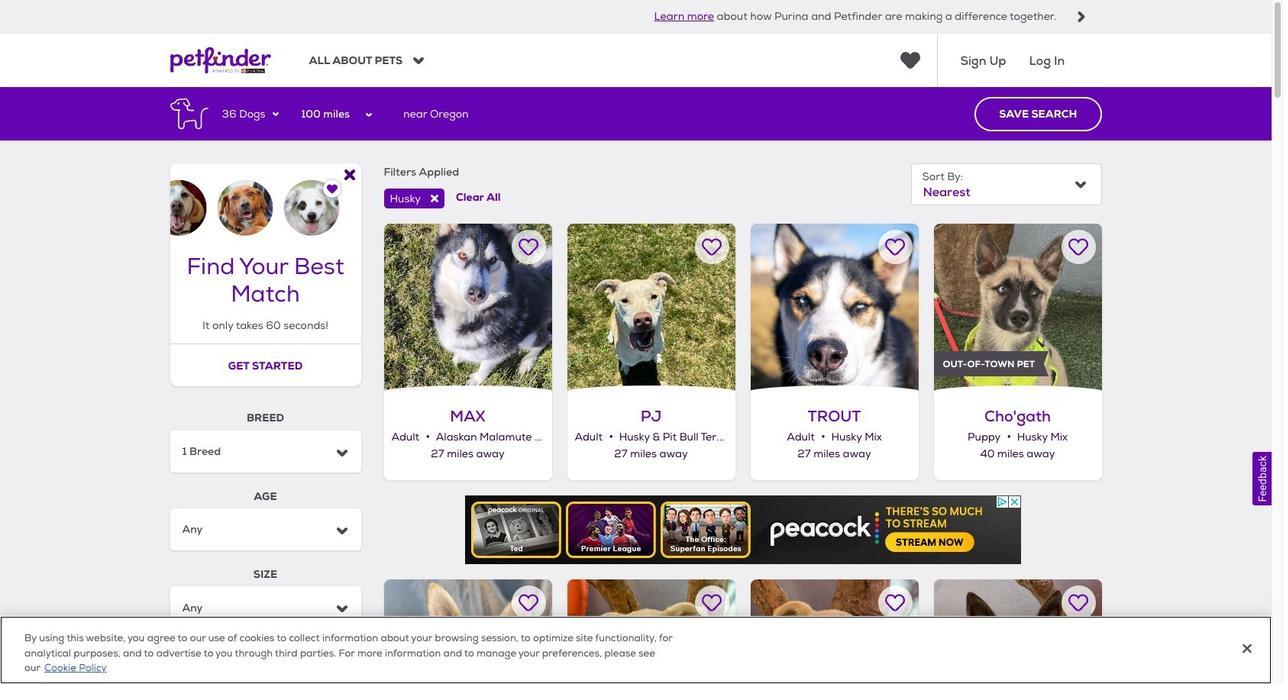 Task type: locate. For each thing, give the bounding box(es) containing it.
main content
[[0, 87, 1272, 684]]

advertisement element
[[465, 495, 1021, 564]]

trout, adoptable dog, adult male husky mix, 27 miles away. image
[[750, 224, 919, 392]]

burger, adoptable dog, puppy male labrador retriever & husky mix, 40 miles away, out-of-town pet. image
[[750, 579, 919, 684]]

max, adoptable dog, adult male alaskan malamute & husky mix, 27 miles away. image
[[384, 224, 552, 392]]

pj, adoptable dog, adult female husky & pit bull terrier mix, 27 miles away. image
[[567, 224, 735, 392]]

potential dog matches image
[[170, 164, 361, 236]]



Task type: describe. For each thing, give the bounding box(es) containing it.
cassie, adoptable dog, puppy female husky & labrador retriever mix, 40 miles away, out-of-town pet. image
[[567, 579, 735, 684]]

chai, adoptable dog, young female labrador retriever & husky mix, 40 miles away, out-of-town pet. image
[[384, 579, 552, 684]]

bryanna, adoptable dog, young female husky & australian kelpie mix, 40 miles away, out-of-town pet. image
[[934, 579, 1102, 684]]

privacy alert dialog
[[0, 617, 1272, 684]]

petfinder home image
[[170, 34, 271, 87]]

cho'gath, adoptable dog, puppy male husky mix, 40 miles away, out-of-town pet. image
[[934, 224, 1102, 392]]



Task type: vqa. For each thing, say whether or not it's contained in the screenshot.
max, adoptable dog, adult male alaskan malamute & husky mix, 27 miles away. image
yes



